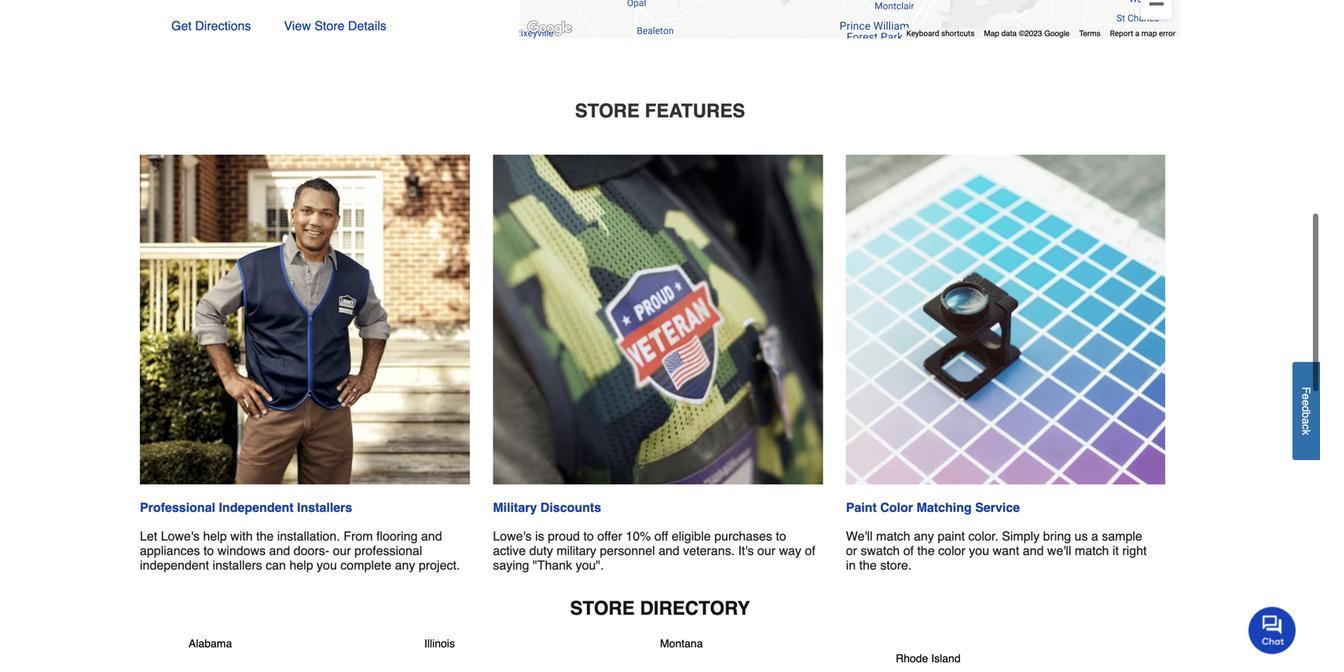 Task type: vqa. For each thing, say whether or not it's contained in the screenshot.


Task type: locate. For each thing, give the bounding box(es) containing it.
lowe's installation and home services image
[[140, 155, 470, 501]]

0 vertical spatial help
[[203, 529, 227, 544]]

professional
[[140, 501, 215, 515]]

f e e d b a c k
[[1300, 387, 1313, 436]]

get
[[171, 18, 192, 33]]

match left it
[[1075, 544, 1109, 558]]

a right us
[[1091, 529, 1098, 544]]

the right in
[[859, 558, 877, 573]]

alabama
[[189, 638, 232, 650]]

and right 10%
[[659, 544, 680, 558]]

0 horizontal spatial our
[[333, 544, 351, 558]]

e up b
[[1300, 400, 1313, 406]]

a inside we'll match any paint color. simply bring us a sample or swatch of the color you want and we'll match it right in the store.
[[1091, 529, 1098, 544]]

installers
[[297, 501, 352, 515]]

want
[[993, 544, 1019, 558]]

of inside we'll match any paint color. simply bring us a sample or swatch of the color you want and we'll match it right in the store.
[[903, 544, 914, 558]]

to
[[583, 529, 594, 544], [776, 529, 786, 544], [203, 544, 214, 558]]

1 horizontal spatial the
[[859, 558, 877, 573]]

simply
[[1002, 529, 1040, 544]]

appliances
[[140, 544, 200, 558]]

paint
[[938, 529, 965, 544]]

you".
[[576, 558, 604, 573]]

1 our from the left
[[333, 544, 351, 558]]

0 vertical spatial store
[[575, 100, 640, 122]]

1 vertical spatial store
[[570, 598, 635, 620]]

a
[[1135, 29, 1140, 38], [1300, 419, 1313, 425], [1091, 529, 1098, 544]]

of right way
[[805, 544, 815, 558]]

help left with
[[203, 529, 227, 544]]

0 horizontal spatial the
[[256, 529, 274, 544]]

is
[[535, 529, 544, 544]]

c
[[1300, 425, 1313, 430]]

0 horizontal spatial match
[[876, 529, 910, 544]]

map region
[[496, 0, 1300, 56]]

the inside let lowe's help with the installation. from flooring and appliances to windows and doors- our professional independent installers can help you complete any project.
[[256, 529, 274, 544]]

from
[[344, 529, 373, 544]]

chat invite button image
[[1249, 607, 1297, 655]]

installation.
[[277, 529, 340, 544]]

any left paint at the right bottom
[[914, 529, 934, 544]]

store
[[575, 100, 640, 122], [570, 598, 635, 620]]

match down color
[[876, 529, 910, 544]]

lowe's down professional
[[161, 529, 200, 544]]

0 horizontal spatial any
[[395, 558, 415, 573]]

1 e from the top
[[1300, 394, 1313, 400]]

2 horizontal spatial to
[[776, 529, 786, 544]]

1 vertical spatial a
[[1300, 419, 1313, 425]]

the right with
[[256, 529, 274, 544]]

color
[[880, 501, 913, 515]]

1 vertical spatial any
[[395, 558, 415, 573]]

e
[[1300, 394, 1313, 400], [1300, 400, 1313, 406]]

report a map error
[[1110, 29, 1176, 38]]

you down installation. on the bottom left
[[317, 558, 337, 573]]

montana
[[660, 638, 703, 650]]

color
[[938, 544, 966, 558]]

swatch
[[861, 544, 900, 558]]

you inside we'll match any paint color. simply bring us a sample or swatch of the color you want and we'll match it right in the store.
[[969, 544, 989, 558]]

you
[[969, 544, 989, 558], [317, 558, 337, 573]]

view store details
[[284, 18, 386, 33]]

sample
[[1102, 529, 1142, 544]]

and inside lowe's is proud to offer 10% off eligible purchases to active duty military personnel and veterans. it's our way of saying "thank you".
[[659, 544, 680, 558]]

you left want
[[969, 544, 989, 558]]

2 vertical spatial a
[[1091, 529, 1098, 544]]

match
[[876, 529, 910, 544], [1075, 544, 1109, 558]]

and up project.
[[421, 529, 442, 544]]

row
[[140, 141, 1180, 596]]

illinois link
[[424, 636, 455, 652]]

a up the k at the right bottom
[[1300, 419, 1313, 425]]

any
[[914, 529, 934, 544], [395, 558, 415, 573]]

it's
[[738, 544, 754, 558]]

help right can
[[289, 558, 313, 573]]

lowe's
[[161, 529, 200, 544], [493, 529, 532, 544]]

windows
[[217, 544, 266, 558]]

0 horizontal spatial a
[[1091, 529, 1098, 544]]

details
[[348, 18, 386, 33]]

2 horizontal spatial a
[[1300, 419, 1313, 425]]

1 horizontal spatial our
[[757, 544, 776, 558]]

map
[[1142, 29, 1157, 38]]

2 our from the left
[[757, 544, 776, 558]]

1 horizontal spatial lowe's
[[493, 529, 532, 544]]

0 vertical spatial any
[[914, 529, 934, 544]]

e up d on the right bottom of page
[[1300, 394, 1313, 400]]

0 horizontal spatial you
[[317, 558, 337, 573]]

lowe's is proud to offer 10% off eligible purchases to active duty military personnel and veterans. it's our way of saying "thank you".
[[493, 529, 815, 573]]

alabama link
[[189, 636, 232, 652]]

to left windows
[[203, 544, 214, 558]]

any down flooring
[[395, 558, 415, 573]]

eligible
[[672, 529, 711, 544]]

10%
[[626, 529, 651, 544]]

we'll
[[846, 529, 873, 544]]

2 lowe's from the left
[[493, 529, 532, 544]]

active
[[493, 544, 526, 558]]

1 horizontal spatial any
[[914, 529, 934, 544]]

doors-
[[294, 544, 329, 558]]

keyboard
[[907, 29, 939, 38]]

view store details link
[[284, 17, 386, 35]]

montana link
[[660, 636, 703, 652]]

it
[[1113, 544, 1119, 558]]

a left map
[[1135, 29, 1140, 38]]

professional
[[354, 544, 422, 558]]

map
[[984, 29, 999, 38]]

1 lowe's from the left
[[161, 529, 200, 544]]

f
[[1300, 387, 1313, 394]]

0 vertical spatial a
[[1135, 29, 1140, 38]]

right
[[1122, 544, 1147, 558]]

1 horizontal spatial help
[[289, 558, 313, 573]]

0 horizontal spatial lowe's
[[161, 529, 200, 544]]

report a map error link
[[1110, 29, 1176, 38]]

store for store directory
[[570, 598, 635, 620]]

0 horizontal spatial to
[[203, 544, 214, 558]]

lowe's left is
[[493, 529, 532, 544]]

independent
[[140, 558, 209, 573]]

1 horizontal spatial of
[[903, 544, 914, 558]]

our inside lowe's is proud to offer 10% off eligible purchases to active duty military personnel and veterans. it's our way of saying "thank you".
[[757, 544, 776, 558]]

our
[[333, 544, 351, 558], [757, 544, 776, 558]]

the
[[256, 529, 274, 544], [917, 544, 935, 558], [859, 558, 877, 573]]

and left we'll
[[1023, 544, 1044, 558]]

illinois
[[424, 638, 455, 650]]

off
[[655, 529, 668, 544]]

to right the purchases
[[776, 529, 786, 544]]

the left the 'color'
[[917, 544, 935, 558]]

0 horizontal spatial of
[[805, 544, 815, 558]]

d
[[1300, 406, 1313, 412]]

1 of from the left
[[805, 544, 815, 558]]

1 horizontal spatial you
[[969, 544, 989, 558]]

our right it's
[[757, 544, 776, 558]]

lowe's military discount image
[[493, 155, 823, 501]]

any inside we'll match any paint color. simply bring us a sample or swatch of the color you want and we'll match it right in the store.
[[914, 529, 934, 544]]

2 of from the left
[[903, 544, 914, 558]]

our right doors-
[[333, 544, 351, 558]]

of right swatch
[[903, 544, 914, 558]]

to left the offer
[[583, 529, 594, 544]]



Task type: describe. For each thing, give the bounding box(es) containing it.
paint color matching service
[[846, 501, 1020, 515]]

k
[[1300, 430, 1313, 436]]

and inside we'll match any paint color. simply bring us a sample or swatch of the color you want and we'll match it right in the store.
[[1023, 544, 1044, 558]]

military
[[557, 544, 596, 558]]

rhode island link
[[896, 651, 961, 666]]

we'll
[[1047, 544, 1071, 558]]

matching
[[917, 501, 972, 515]]

professional independent installers
[[140, 501, 352, 515]]

terms
[[1079, 29, 1101, 38]]

to inside let lowe's help with the installation. from flooring and appliances to windows and doors- our professional independent installers can help you complete any project.
[[203, 544, 214, 558]]

shortcuts
[[941, 29, 975, 38]]

0 horizontal spatial help
[[203, 529, 227, 544]]

military discounts
[[493, 501, 601, 515]]

discounts
[[540, 501, 601, 515]]

directions
[[195, 18, 251, 33]]

1 horizontal spatial a
[[1135, 29, 1140, 38]]

personnel
[[600, 544, 655, 558]]

and left doors-
[[269, 544, 290, 558]]

store for store features
[[575, 100, 640, 122]]

offer
[[597, 529, 622, 544]]

error
[[1159, 29, 1176, 38]]

store
[[315, 18, 345, 33]]

our inside let lowe's help with the installation. from flooring and appliances to windows and doors- our professional independent installers can help you complete any project.
[[333, 544, 351, 558]]

google image
[[524, 18, 576, 39]]

keyboard shortcuts button
[[907, 28, 975, 39]]

proud
[[548, 529, 580, 544]]

island
[[931, 653, 961, 665]]

f e e d b a c k button
[[1293, 362, 1320, 461]]

veterans.
[[683, 544, 735, 558]]

us
[[1075, 529, 1088, 544]]

let
[[140, 529, 157, 544]]

google
[[1044, 29, 1070, 38]]

row containing professional independent installers
[[140, 141, 1180, 596]]

©2023
[[1019, 29, 1042, 38]]

store features
[[575, 100, 745, 122]]

in
[[846, 558, 856, 573]]

directory
[[640, 598, 750, 620]]

flooring
[[376, 529, 418, 544]]

we'll match any paint color. simply bring us a sample or swatch of the color you want and we'll match it right in the store.
[[846, 529, 1147, 573]]

2 e from the top
[[1300, 400, 1313, 406]]

military
[[493, 501, 537, 515]]

report
[[1110, 29, 1133, 38]]

b
[[1300, 412, 1313, 419]]

can
[[266, 558, 286, 573]]

or
[[846, 544, 857, 558]]

store.
[[880, 558, 912, 573]]

independent
[[219, 501, 294, 515]]

let lowe's help with the installation. from flooring and appliances to windows and doors- our professional independent installers can help you complete any project.
[[140, 529, 460, 573]]

view
[[284, 18, 311, 33]]

paint
[[846, 501, 877, 515]]

any inside let lowe's help with the installation. from flooring and appliances to windows and doors- our professional independent installers can help you complete any project.
[[395, 558, 415, 573]]

duty
[[529, 544, 553, 558]]

keyboard shortcuts
[[907, 29, 975, 38]]

lowe's inside let lowe's help with the installation. from flooring and appliances to windows and doors- our professional independent installers can help you complete any project.
[[161, 529, 200, 544]]

project.
[[419, 558, 460, 573]]

lowe's inside lowe's is proud to offer 10% off eligible purchases to active duty military personnel and veterans. it's our way of saying "thank you".
[[493, 529, 532, 544]]

way
[[779, 544, 801, 558]]

"thank
[[533, 558, 572, 573]]

terms link
[[1079, 29, 1101, 38]]

1 horizontal spatial match
[[1075, 544, 1109, 558]]

with
[[230, 529, 253, 544]]

purchases
[[714, 529, 772, 544]]

a inside button
[[1300, 419, 1313, 425]]

montana rhode island
[[660, 638, 961, 665]]

paint color matching service link
[[846, 501, 1165, 515]]

get directions
[[171, 18, 251, 33]]

get directions link
[[171, 17, 251, 35]]

you inside let lowe's help with the installation. from flooring and appliances to windows and doors- our professional independent installers can help you complete any project.
[[317, 558, 337, 573]]

professional independent installers link
[[140, 501, 480, 515]]

rhode
[[896, 653, 928, 665]]

military discounts link
[[493, 501, 827, 515]]

lowe's paint color matching image
[[846, 155, 1165, 501]]

1 vertical spatial help
[[289, 558, 313, 573]]

map data ©2023 google
[[984, 29, 1070, 38]]

of inside lowe's is proud to offer 10% off eligible purchases to active duty military personnel and veterans. it's our way of saying "thank you".
[[805, 544, 815, 558]]

store directory
[[570, 598, 750, 620]]

features
[[645, 100, 745, 122]]

complete
[[340, 558, 392, 573]]

bring
[[1043, 529, 1071, 544]]

service
[[975, 501, 1020, 515]]

data
[[1002, 29, 1017, 38]]

1 horizontal spatial to
[[583, 529, 594, 544]]

installers
[[213, 558, 262, 573]]

2 horizontal spatial the
[[917, 544, 935, 558]]



